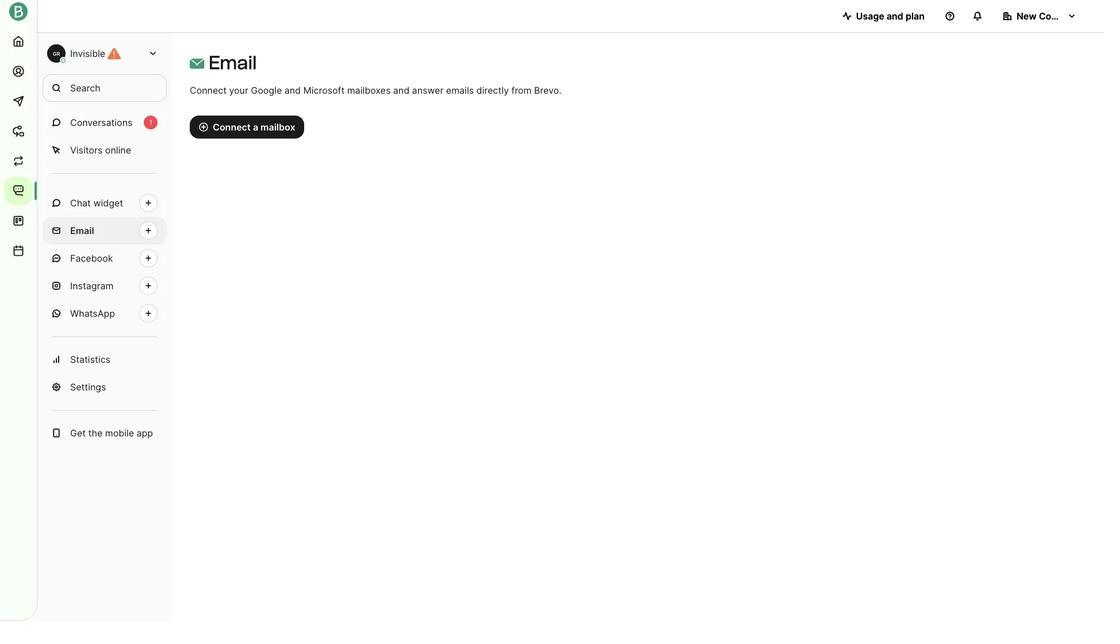 Task type: locate. For each thing, give the bounding box(es) containing it.
directly
[[477, 85, 509, 96]]

google
[[251, 85, 282, 96]]

instagram link
[[43, 272, 167, 300]]

get the mobile app link
[[43, 419, 167, 447]]

from
[[512, 85, 532, 96]]

0 horizontal spatial email
[[70, 225, 94, 236]]

usage
[[856, 10, 884, 22]]

and left answer
[[393, 85, 410, 96]]

get the mobile app
[[70, 427, 153, 439]]

microsoft
[[303, 85, 345, 96]]

and inside usage and plan button
[[887, 10, 903, 22]]

search
[[70, 82, 100, 94]]

1 vertical spatial email
[[70, 225, 94, 236]]

email down chat
[[70, 225, 94, 236]]

statistics
[[70, 354, 110, 365]]

gr
[[53, 50, 60, 57]]

email
[[209, 52, 257, 74], [70, 225, 94, 236]]

whatsapp link
[[43, 300, 167, 327]]

connect
[[190, 85, 227, 96], [213, 121, 251, 133]]

statistics link
[[43, 346, 167, 373]]

email up your
[[209, 52, 257, 74]]

plan
[[906, 10, 925, 22]]

connect a mailbox link
[[190, 116, 305, 139]]

2 horizontal spatial and
[[887, 10, 903, 22]]

app
[[137, 427, 153, 439]]

a
[[253, 121, 258, 133]]

connect a mailbox
[[213, 121, 295, 133]]

chat widget
[[70, 197, 123, 209]]

facebook link
[[43, 244, 167, 272]]

1 vertical spatial connect
[[213, 121, 251, 133]]

connect down email icon
[[190, 85, 227, 96]]

company
[[1039, 10, 1082, 22]]

1 horizontal spatial and
[[393, 85, 410, 96]]

and right google
[[285, 85, 301, 96]]

brevo.
[[534, 85, 562, 96]]

and left plan
[[887, 10, 903, 22]]

0 vertical spatial connect
[[190, 85, 227, 96]]

new company button
[[994, 5, 1086, 28]]

new company
[[1017, 10, 1082, 22]]

settings link
[[43, 373, 167, 401]]

connect left a
[[213, 121, 251, 133]]

and
[[887, 10, 903, 22], [285, 85, 301, 96], [393, 85, 410, 96]]

0 vertical spatial email
[[209, 52, 257, 74]]



Task type: describe. For each thing, give the bounding box(es) containing it.
your
[[229, 85, 248, 96]]

email link
[[43, 217, 167, 244]]

usage and plan
[[856, 10, 925, 22]]

chat
[[70, 197, 91, 209]]

connect your google and microsoft mailboxes and answer emails directly from brevo.
[[190, 85, 562, 96]]

widget
[[93, 197, 123, 209]]

online
[[105, 144, 131, 156]]

connect for connect your google and microsoft mailboxes and answer emails directly from brevo.
[[190, 85, 227, 96]]

search link
[[43, 74, 167, 102]]

answer
[[412, 85, 444, 96]]

visitors online link
[[43, 136, 167, 164]]

settings
[[70, 381, 106, 393]]

conversations
[[70, 117, 132, 128]]

emails
[[446, 85, 474, 96]]

1 horizontal spatial email
[[209, 52, 257, 74]]

facebook
[[70, 252, 113, 264]]

the
[[88, 427, 103, 439]]

mailbox
[[261, 121, 295, 133]]

1
[[149, 118, 152, 127]]

instagram
[[70, 280, 114, 292]]

visitors
[[70, 144, 103, 156]]

new
[[1017, 10, 1037, 22]]

invisible
[[70, 48, 105, 59]]

0 horizontal spatial and
[[285, 85, 301, 96]]

visitors online
[[70, 144, 131, 156]]

email image
[[190, 56, 205, 71]]

mailboxes
[[347, 85, 391, 96]]

connect for connect a mailbox
[[213, 121, 251, 133]]

get
[[70, 427, 86, 439]]

mobile
[[105, 427, 134, 439]]

usage and plan button
[[833, 5, 934, 28]]

chat widget link
[[43, 189, 167, 217]]

whatsapp
[[70, 308, 115, 319]]



Task type: vqa. For each thing, say whether or not it's contained in the screenshot.
Live button
no



